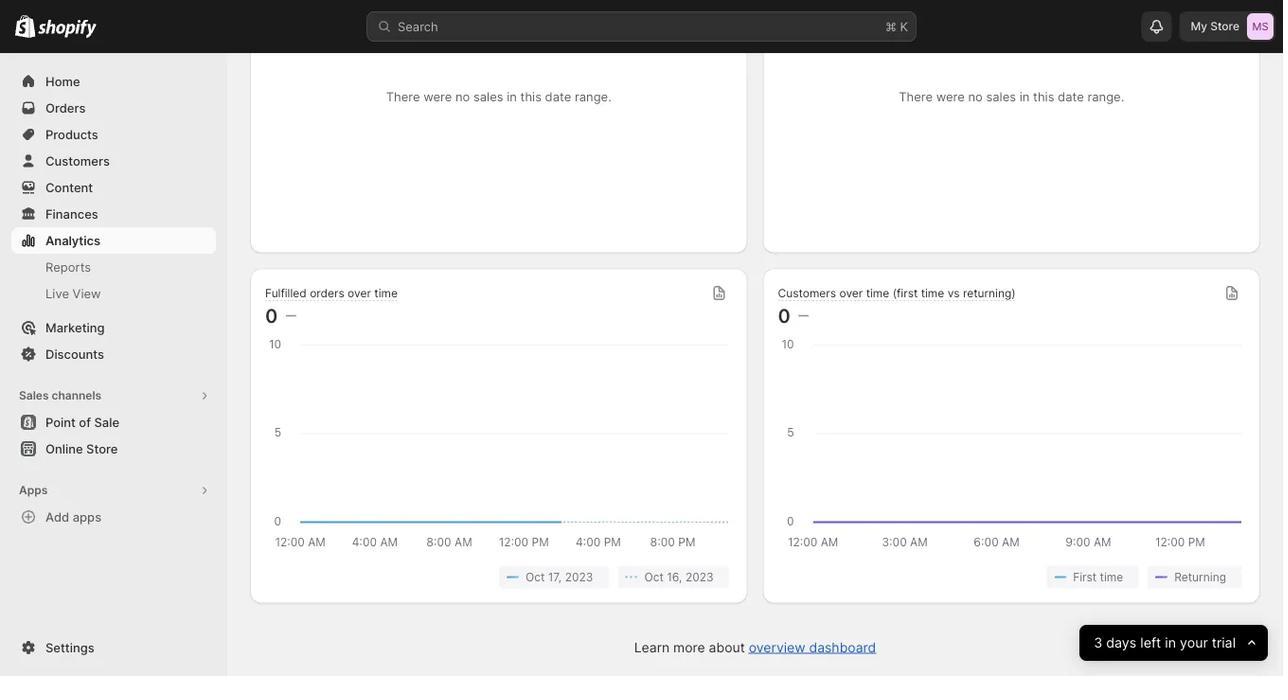 Task type: locate. For each thing, give the bounding box(es) containing it.
2023 for oct 16, 2023
[[686, 571, 714, 584]]

1 horizontal spatial oct
[[644, 571, 664, 584]]

date for first there were no sales in this date range. button from the left
[[545, 90, 571, 105]]

0 horizontal spatial over
[[348, 287, 371, 301]]

1 horizontal spatial in
[[1020, 90, 1030, 105]]

of
[[79, 415, 91, 430]]

oct for oct 16, 2023
[[644, 571, 664, 584]]

2 there from the left
[[899, 90, 933, 105]]

1 horizontal spatial over
[[840, 287, 863, 301]]

list
[[269, 566, 729, 589], [782, 566, 1242, 589]]

oct
[[526, 571, 545, 584], [644, 571, 664, 584]]

(first
[[893, 287, 918, 301]]

range. for first there were no sales in this date range. button from the left
[[575, 90, 612, 105]]

content
[[45, 180, 93, 195]]

shopify image
[[15, 15, 35, 38], [38, 19, 97, 38]]

there were no sales in this date range. button
[[250, 0, 748, 254], [763, 0, 1261, 254]]

store down sale
[[86, 441, 118, 456]]

1 horizontal spatial there were no sales in this date range. button
[[763, 0, 1261, 254]]

orders
[[310, 287, 345, 301]]

online store button
[[0, 436, 227, 462]]

point of sale button
[[0, 409, 227, 436]]

2 over from the left
[[840, 287, 863, 301]]

list containing first time
[[782, 566, 1242, 589]]

2 2023 from the left
[[686, 571, 714, 584]]

analytics
[[45, 233, 100, 248]]

0 horizontal spatial store
[[86, 441, 118, 456]]

there down k
[[899, 90, 933, 105]]

16,
[[667, 571, 682, 584]]

customers inside dropdown button
[[778, 287, 836, 301]]

1 over from the left
[[348, 287, 371, 301]]

no for 1st there were no sales in this date range. button from the right
[[968, 90, 983, 105]]

0 horizontal spatial 2023
[[565, 571, 593, 584]]

date
[[545, 90, 571, 105], [1058, 90, 1084, 105]]

1 horizontal spatial range.
[[1088, 90, 1125, 105]]

0 horizontal spatial no change image
[[285, 309, 296, 324]]

store for online store
[[86, 441, 118, 456]]

1 there were no sales in this date range. button from the left
[[250, 0, 748, 254]]

0 horizontal spatial this
[[520, 90, 542, 105]]

returning
[[1175, 571, 1227, 584]]

over
[[348, 287, 371, 301], [840, 287, 863, 301]]

this for 1st there were no sales in this date range. button from the right
[[1033, 90, 1055, 105]]

point of sale
[[45, 415, 119, 430]]

your
[[1180, 635, 1208, 651]]

2 horizontal spatial in
[[1165, 635, 1176, 651]]

were
[[424, 90, 452, 105], [936, 90, 965, 105]]

customers
[[45, 153, 110, 168], [778, 287, 836, 301]]

oct for oct 17, 2023
[[526, 571, 545, 584]]

1 horizontal spatial 2023
[[686, 571, 714, 584]]

1 horizontal spatial sales
[[986, 90, 1016, 105]]

store right my
[[1211, 19, 1240, 33]]

oct 16, 2023 button
[[618, 566, 729, 589]]

sale
[[94, 415, 119, 430]]

store inside online store link
[[86, 441, 118, 456]]

1 were from the left
[[424, 90, 452, 105]]

1 horizontal spatial store
[[1211, 19, 1240, 33]]

time
[[374, 287, 398, 301], [866, 287, 890, 301], [921, 287, 945, 301], [1100, 571, 1123, 584]]

0 for customers over time (first time vs returning)
[[778, 305, 791, 328]]

2 0 from the left
[[778, 305, 791, 328]]

first
[[1073, 571, 1097, 584]]

time right first
[[1100, 571, 1123, 584]]

1 horizontal spatial there were no sales in this date range.
[[899, 90, 1125, 105]]

1 horizontal spatial this
[[1033, 90, 1055, 105]]

over left (first
[[840, 287, 863, 301]]

2 were from the left
[[936, 90, 965, 105]]

oct left 17,
[[526, 571, 545, 584]]

list containing oct 17, 2023
[[269, 566, 729, 589]]

17,
[[548, 571, 562, 584]]

1 2023 from the left
[[565, 571, 593, 584]]

store for my store
[[1211, 19, 1240, 33]]

customers for customers over time (first time vs returning)
[[778, 287, 836, 301]]

2 no change image from the left
[[798, 309, 809, 324]]

0 horizontal spatial 0
[[265, 305, 278, 328]]

0 horizontal spatial list
[[269, 566, 729, 589]]

0 horizontal spatial were
[[424, 90, 452, 105]]

dashboard
[[809, 640, 876, 656]]

there down 'search'
[[386, 90, 420, 105]]

1 horizontal spatial list
[[782, 566, 1242, 589]]

2 this from the left
[[1033, 90, 1055, 105]]

no change image
[[285, 309, 296, 324], [798, 309, 809, 324]]

1 horizontal spatial no
[[968, 90, 983, 105]]

this for first there were no sales in this date range. button from the left
[[520, 90, 542, 105]]

2023
[[565, 571, 593, 584], [686, 571, 714, 584]]

1 there from the left
[[386, 90, 420, 105]]

1 vertical spatial store
[[86, 441, 118, 456]]

reports
[[45, 260, 91, 274]]

1 horizontal spatial 0
[[778, 305, 791, 328]]

1 horizontal spatial there
[[899, 90, 933, 105]]

3
[[1094, 635, 1103, 651]]

1 horizontal spatial shopify image
[[38, 19, 97, 38]]

1 this from the left
[[520, 90, 542, 105]]

in
[[507, 90, 517, 105], [1020, 90, 1030, 105], [1165, 635, 1176, 651]]

2 range. from the left
[[1088, 90, 1125, 105]]

sales
[[474, 90, 503, 105], [986, 90, 1016, 105]]

orders link
[[11, 95, 216, 121]]

add apps button
[[11, 504, 216, 530]]

0 vertical spatial store
[[1211, 19, 1240, 33]]

sales
[[19, 389, 49, 403]]

my store image
[[1247, 13, 1274, 40]]

1 range. from the left
[[575, 90, 612, 105]]

0 for fulfilled orders over time
[[265, 305, 278, 328]]

k
[[900, 19, 908, 34]]

0 vertical spatial customers
[[45, 153, 110, 168]]

fulfilled orders over time
[[265, 287, 398, 301]]

1 horizontal spatial date
[[1058, 90, 1084, 105]]

home
[[45, 74, 80, 89]]

analytics link
[[11, 227, 216, 254]]

2 date from the left
[[1058, 90, 1084, 105]]

oct left 16,
[[644, 571, 664, 584]]

time inside button
[[1100, 571, 1123, 584]]

0 horizontal spatial no
[[456, 90, 470, 105]]

2 there were no sales in this date range. from the left
[[899, 90, 1125, 105]]

products link
[[11, 121, 216, 148]]

1 no change image from the left
[[285, 309, 296, 324]]

⌘
[[886, 19, 897, 34]]

there were no sales in this date range.
[[386, 90, 612, 105], [899, 90, 1125, 105]]

oct 17, 2023 button
[[499, 566, 608, 589]]

live
[[45, 286, 69, 301]]

0 horizontal spatial date
[[545, 90, 571, 105]]

there
[[386, 90, 420, 105], [899, 90, 933, 105]]

range.
[[575, 90, 612, 105], [1088, 90, 1125, 105]]

no change image for customers
[[798, 309, 809, 324]]

oct 17, 2023
[[526, 571, 593, 584]]

0 horizontal spatial there were no sales in this date range.
[[386, 90, 612, 105]]

no
[[456, 90, 470, 105], [968, 90, 983, 105]]

1 vertical spatial customers
[[778, 287, 836, 301]]

2 oct from the left
[[644, 571, 664, 584]]

1 date from the left
[[545, 90, 571, 105]]

0 horizontal spatial in
[[507, 90, 517, 105]]

1 horizontal spatial customers
[[778, 287, 836, 301]]

1 list from the left
[[269, 566, 729, 589]]

1 0 from the left
[[265, 305, 278, 328]]

0 horizontal spatial there
[[386, 90, 420, 105]]

store
[[1211, 19, 1240, 33], [86, 441, 118, 456]]

over right orders
[[348, 287, 371, 301]]

0 horizontal spatial oct
[[526, 571, 545, 584]]

returning button
[[1148, 566, 1242, 589]]

live view link
[[11, 280, 216, 307]]

2 list from the left
[[782, 566, 1242, 589]]

0 horizontal spatial there were no sales in this date range. button
[[250, 0, 748, 254]]

overview dashboard link
[[749, 640, 876, 656]]

there for first there were no sales in this date range. button from the left
[[386, 90, 420, 105]]

2023 for oct 17, 2023
[[565, 571, 593, 584]]

0
[[265, 305, 278, 328], [778, 305, 791, 328]]

1 horizontal spatial were
[[936, 90, 965, 105]]

0 horizontal spatial sales
[[474, 90, 503, 105]]

0 horizontal spatial range.
[[575, 90, 612, 105]]

2023 right 17,
[[565, 571, 593, 584]]

2 no from the left
[[968, 90, 983, 105]]

2023 right 16,
[[686, 571, 714, 584]]

0 horizontal spatial customers
[[45, 153, 110, 168]]

1 horizontal spatial no change image
[[798, 309, 809, 324]]

1 oct from the left
[[526, 571, 545, 584]]

search
[[398, 19, 438, 34]]

1 no from the left
[[456, 90, 470, 105]]



Task type: vqa. For each thing, say whether or not it's contained in the screenshot.
overview
yes



Task type: describe. For each thing, give the bounding box(es) containing it.
trial
[[1212, 635, 1236, 651]]

customers over time (first time vs returning) button
[[778, 287, 1016, 303]]

date for 1st there were no sales in this date range. button from the right
[[1058, 90, 1084, 105]]

left
[[1140, 635, 1161, 651]]

home link
[[11, 68, 216, 95]]

add
[[45, 510, 69, 524]]

settings link
[[11, 635, 216, 661]]

0 horizontal spatial shopify image
[[15, 15, 35, 38]]

my
[[1191, 19, 1208, 33]]

marketing link
[[11, 314, 216, 341]]

⌘ k
[[886, 19, 908, 34]]

were for 1st there were no sales in this date range. button from the right
[[936, 90, 965, 105]]

reports link
[[11, 254, 216, 280]]

content link
[[11, 174, 216, 201]]

learn
[[634, 640, 670, 656]]

sales channels button
[[11, 383, 216, 409]]

my store
[[1191, 19, 1240, 33]]

in for 1st there were no sales in this date range. button from the right
[[1020, 90, 1030, 105]]

no change image for fulfilled
[[285, 309, 296, 324]]

apps button
[[11, 477, 216, 504]]

add apps
[[45, 510, 101, 524]]

about
[[709, 640, 745, 656]]

1 there were no sales in this date range. from the left
[[386, 90, 612, 105]]

online
[[45, 441, 83, 456]]

over inside 'fulfilled orders over time' dropdown button
[[348, 287, 371, 301]]

time left 'vs'
[[921, 287, 945, 301]]

first time button
[[1047, 566, 1139, 589]]

first time
[[1073, 571, 1123, 584]]

point
[[45, 415, 76, 430]]

finances
[[45, 206, 98, 221]]

apps
[[19, 484, 48, 497]]

apps
[[73, 510, 101, 524]]

vs
[[948, 287, 960, 301]]

2 sales from the left
[[986, 90, 1016, 105]]

overview
[[749, 640, 806, 656]]

orders
[[45, 100, 86, 115]]

online store
[[45, 441, 118, 456]]

over inside customers over time (first time vs returning) dropdown button
[[840, 287, 863, 301]]

3 days left in your trial button
[[1080, 625, 1268, 661]]

fulfilled
[[265, 287, 307, 301]]

time right orders
[[374, 287, 398, 301]]

range. for 1st there were no sales in this date range. button from the right
[[1088, 90, 1125, 105]]

more
[[673, 640, 705, 656]]

live view
[[45, 286, 101, 301]]

in for first there were no sales in this date range. button from the left
[[507, 90, 517, 105]]

there for 1st there were no sales in this date range. button from the right
[[899, 90, 933, 105]]

customers link
[[11, 148, 216, 174]]

products
[[45, 127, 98, 142]]

customers over time (first time vs returning)
[[778, 287, 1016, 301]]

sales channels
[[19, 389, 101, 403]]

point of sale link
[[11, 409, 216, 436]]

marketing
[[45, 320, 105, 335]]

fulfilled orders over time button
[[265, 287, 398, 303]]

channels
[[52, 389, 101, 403]]

3 days left in your trial
[[1094, 635, 1236, 651]]

list for customers over time (first time vs returning)
[[782, 566, 1242, 589]]

view
[[73, 286, 101, 301]]

online store link
[[11, 436, 216, 462]]

discounts link
[[11, 341, 216, 367]]

1 sales from the left
[[474, 90, 503, 105]]

time left (first
[[866, 287, 890, 301]]

days
[[1106, 635, 1137, 651]]

no for first there were no sales in this date range. button from the left
[[456, 90, 470, 105]]

in inside dropdown button
[[1165, 635, 1176, 651]]

settings
[[45, 640, 94, 655]]

were for first there were no sales in this date range. button from the left
[[424, 90, 452, 105]]

finances link
[[11, 201, 216, 227]]

2 there were no sales in this date range. button from the left
[[763, 0, 1261, 254]]

learn more about overview dashboard
[[634, 640, 876, 656]]

customers for customers
[[45, 153, 110, 168]]

oct 16, 2023
[[644, 571, 714, 584]]

list for fulfilled orders over time
[[269, 566, 729, 589]]

discounts
[[45, 347, 104, 361]]

returning)
[[963, 287, 1016, 301]]



